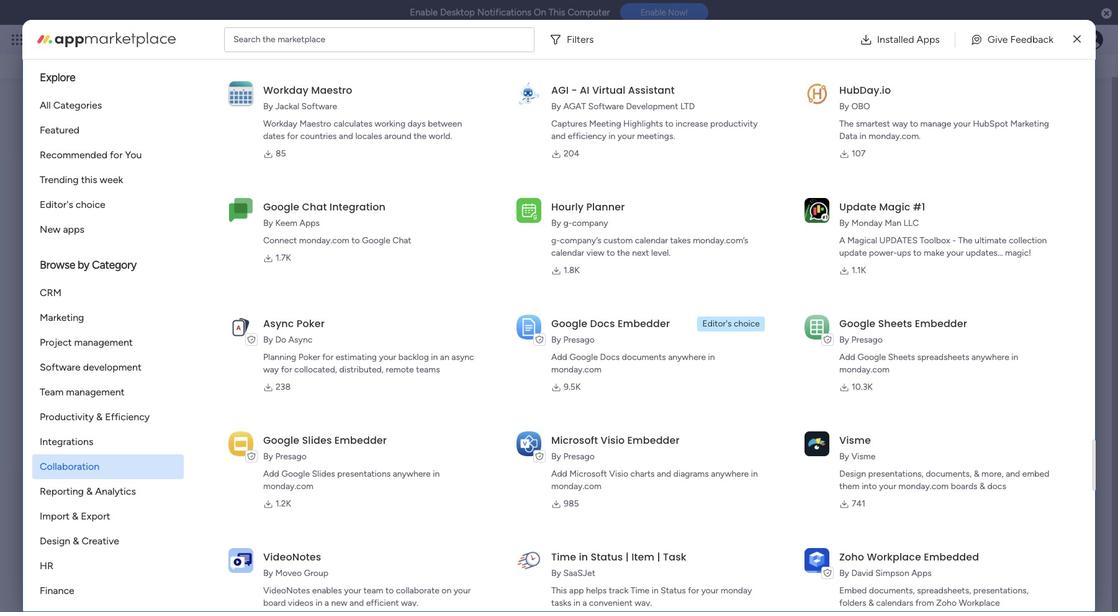 Task type: vqa. For each thing, say whether or not it's contained in the screenshot.
See Plans image
no



Task type: describe. For each thing, give the bounding box(es) containing it.
apps image
[[983, 34, 995, 46]]

planning poker for estimating your backlog in an async way for collocated, distributed, remote teams
[[263, 352, 474, 375]]

g- inside the 'g-company's custom calendar takes monday.com's calendar view to the next level.'
[[552, 235, 560, 246]]

apps inside zoho workplace embedded by david simpson apps
[[912, 568, 932, 579]]

all categories
[[40, 99, 102, 111]]

enable desktop notifications on this computer
[[410, 7, 610, 18]]

by inside zoho workplace embedded by david simpson apps
[[840, 568, 850, 579]]

main for marketing plan
[[359, 250, 378, 260]]

embedder for google docs embedder
[[618, 317, 670, 331]]

the inside workday maestro calculates working days between dates for countries and locales around the world.
[[414, 131, 427, 142]]

track
[[609, 586, 629, 596]]

apps
[[63, 224, 84, 235]]

for inside this app helps track time in status for your monday tasks in a convenient way.
[[688, 586, 700, 596]]

in inside add microsoft visio charts and diagrams anywhere in monday.com
[[751, 469, 758, 480]]

hubspot
[[974, 119, 1009, 129]]

microsoft inside the microsoft visio embedder by presago
[[552, 434, 598, 448]]

workday maestro calculates working days between dates for countries and locales around the world.
[[263, 119, 462, 142]]

getting started element
[[901, 301, 1088, 351]]

to inside videonotes enables your team to collaborate on your board videos in a new and efficient way.
[[386, 586, 394, 596]]

1 vertical spatial calendar
[[552, 248, 585, 258]]

categories
[[53, 99, 102, 111]]

your inside captures meeting highlights to increase productivity and efficiency in your meetings.
[[618, 131, 635, 142]]

google docs embedder
[[552, 317, 670, 331]]

async
[[452, 352, 474, 363]]

component image for marketing plan
[[261, 248, 273, 259]]

new
[[40, 224, 61, 235]]

anywhere for presentations
[[393, 469, 431, 480]]

dates
[[263, 131, 285, 142]]

time in status | item | task by saasjet
[[552, 550, 687, 579]]

trending this week
[[40, 174, 123, 186]]

kendall parks image
[[1084, 30, 1104, 50]]

software inside workday maestro by jackal software
[[302, 101, 337, 112]]

by inside time in status | item | task by saasjet
[[552, 568, 562, 579]]

1 vertical spatial async
[[289, 335, 313, 345]]

inbox image
[[928, 34, 940, 46]]

monday inside this app helps track time in status for your monday tasks in a convenient way.
[[721, 586, 753, 596]]

apps inside 'button'
[[917, 33, 940, 45]]

to right plan
[[352, 235, 360, 246]]

management up productivity & efficiency
[[66, 386, 125, 398]]

marketing for marketing
[[40, 312, 84, 324]]

by inside hourly planner by g-company
[[552, 218, 562, 229]]

quickly access your recent boards, inbox and workspaces
[[25, 55, 283, 67]]

enables
[[312, 586, 342, 596]]

workplace inside embed documents, spreadsheets, presentations, folders & calendars from zoho workplace
[[959, 598, 1001, 609]]

add for google slides embedder
[[263, 469, 279, 480]]

close my workspaces image
[[40, 468, 55, 483]]

status inside time in status | item | task by saasjet
[[591, 550, 623, 565]]

monday.com inside "add google docs documents anywhere in monday.com"
[[552, 365, 602, 375]]

in inside add google slides presentations anywhere in monday.com
[[433, 469, 440, 480]]

main for notes
[[153, 250, 172, 260]]

monday.com inside add google slides presentations anywhere in monday.com
[[263, 481, 314, 492]]

component image for notes
[[55, 248, 66, 259]]

apps marketplace image
[[37, 32, 176, 47]]

documents, inside the design presentations, documents, & more, and embed them into your monday.com boards & docs
[[926, 469, 972, 480]]

0 vertical spatial monday
[[55, 32, 98, 47]]

workspace image
[[60, 505, 90, 535]]

design for design presentations, documents, & more, and embed them into your monday.com boards & docs
[[840, 469, 867, 480]]

in inside videonotes enables your team to collaborate on your board videos in a new and efficient way.
[[316, 598, 323, 609]]

presago for microsoft visio embedder
[[564, 452, 595, 462]]

presago for google sheets embedder
[[852, 335, 883, 345]]

- inside agi - ai virtual assistant by agat software development ltd
[[572, 83, 578, 98]]

and inside videonotes enables your team to collaborate on your board videos in a new and efficient way.
[[350, 598, 364, 609]]

monday.com inside the design presentations, documents, & more, and embed them into your monday.com boards & docs
[[899, 481, 949, 492]]

ultimate
[[975, 235, 1007, 246]]

spreadsheets
[[918, 352, 970, 363]]

productivity & efficiency
[[40, 411, 150, 423]]

level.
[[652, 248, 671, 258]]

now!
[[669, 8, 688, 18]]

to inside a magical updates toolbox - the ultimate collection update power-ups to make your updates... magic!
[[914, 248, 922, 258]]

google slides embedder by presago
[[263, 434, 387, 462]]

anywhere for documents
[[668, 352, 706, 363]]

7
[[837, 347, 842, 358]]

meeting
[[589, 119, 622, 129]]

the inside a magical updates toolbox - the ultimate collection update power-ups to make your updates... magic!
[[959, 235, 973, 246]]

hubday.io
[[840, 83, 892, 98]]

magical
[[848, 235, 878, 246]]

& down my workspaces
[[86, 486, 93, 498]]

monday.com inside 'getting started' 'element'
[[993, 327, 1043, 338]]

a
[[840, 235, 846, 246]]

efficiency
[[568, 131, 607, 142]]

1 horizontal spatial work
[[100, 32, 123, 47]]

& down 'workspace' image
[[73, 535, 79, 547]]

view
[[587, 248, 605, 258]]

team
[[364, 586, 384, 596]]

smartest
[[856, 119, 891, 129]]

741
[[852, 499, 866, 509]]

& left docs
[[980, 481, 986, 492]]

company's
[[560, 235, 602, 246]]

documents
[[622, 352, 666, 363]]

marketing for marketing plan
[[279, 229, 326, 241]]

docs inside "add google docs documents anywhere in monday.com"
[[600, 352, 620, 363]]

your inside the smartest way to manage your hubspot marketing data in monday.com.
[[954, 119, 971, 129]]

search everything image
[[1013, 34, 1026, 46]]

by inside videonotes by moveo group
[[263, 568, 273, 579]]

in inside planning poker for estimating your backlog in an async way for collocated, distributed, remote teams
[[431, 352, 438, 363]]

notes
[[73, 229, 101, 241]]

made
[[938, 210, 963, 222]]

way. inside this app helps track time in status for your monday tasks in a convenient way.
[[635, 598, 652, 609]]

enable now!
[[641, 8, 688, 18]]

maestro for workday maestro calculates working days between dates for countries and locales around the world.
[[300, 119, 332, 129]]

work management > main workspace for marketing plan
[[277, 250, 422, 260]]

in inside add google sheets spreadsheets anywhere in monday.com
[[1012, 352, 1019, 363]]

recent
[[117, 55, 146, 67]]

add for microsoft visio embedder
[[552, 469, 568, 480]]

way inside the smartest way to manage your hubspot marketing data in monday.com.
[[893, 119, 908, 129]]

anywhere for spreadsheets
[[972, 352, 1010, 363]]

help
[[1024, 581, 1046, 594]]

videonotes for videonotes by moveo group
[[263, 550, 321, 565]]

estimating
[[336, 352, 377, 363]]

recommended for you
[[40, 149, 142, 161]]

your inside planning poker for estimating your backlog in an async way for collocated, distributed, remote teams
[[379, 352, 397, 363]]

this
[[81, 174, 97, 186]]

10.3k
[[852, 382, 873, 393]]

google inside google chat integration by keem apps
[[263, 200, 300, 214]]

0 vertical spatial workspaces
[[230, 55, 283, 67]]

days
[[408, 119, 426, 129]]

workspace for marketing plan
[[380, 250, 422, 260]]

new apps
[[40, 224, 84, 235]]

captures
[[552, 119, 587, 129]]

videonotes for videonotes enables your team to collaborate on your board videos in a new and efficient way.
[[263, 586, 310, 596]]

add for google sheets embedder
[[840, 352, 856, 363]]

private board image
[[55, 229, 69, 242]]

spreadsheets,
[[918, 586, 972, 596]]

captures meeting highlights to increase productivity and efficiency in your meetings.
[[552, 119, 758, 142]]

your inside boost your workflow in minutes with ready-made templates
[[937, 195, 957, 207]]

takes
[[671, 235, 691, 246]]

a inside videonotes enables your team to collaborate on your board videos in a new and efficient way.
[[325, 598, 329, 609]]

monday.com inside add microsoft visio charts and diagrams anywhere in monday.com
[[552, 481, 602, 492]]

0 horizontal spatial main
[[99, 506, 123, 520]]

and left start
[[236, 402, 253, 414]]

learn
[[950, 327, 972, 338]]

status inside this app helps track time in status for your monday tasks in a convenient way.
[[661, 586, 686, 596]]

anywhere inside add microsoft visio charts and diagrams anywhere in monday.com
[[711, 469, 749, 480]]

lottie animation element
[[550, 32, 899, 79]]

custom
[[604, 235, 633, 246]]

works
[[1045, 327, 1068, 338]]

way inside planning poker for estimating your backlog in an async way for collocated, distributed, remote teams
[[263, 365, 279, 375]]

your inside this app helps track time in status for your monday tasks in a convenient way.
[[702, 586, 719, 596]]

productivity
[[711, 119, 758, 129]]

& left more,
[[974, 469, 980, 480]]

explore for explore templates
[[954, 237, 988, 249]]

by inside async poker by do async
[[263, 335, 273, 345]]

for inside workday maestro calculates working days between dates for countries and locales around the world.
[[287, 131, 298, 142]]

0 horizontal spatial the
[[263, 34, 276, 44]]

public board image
[[261, 229, 275, 242]]

from
[[916, 598, 935, 609]]

do
[[275, 335, 286, 345]]

work management > main workspace for notes
[[71, 250, 216, 260]]

presentations, inside the design presentations, documents, & more, and embed them into your monday.com boards & docs
[[869, 469, 924, 480]]

explore for explore
[[40, 71, 75, 84]]

0 horizontal spatial software
[[40, 362, 81, 373]]

0 vertical spatial choice
[[76, 199, 105, 211]]

embed documents, spreadsheets, presentations, folders & calendars from zoho workplace
[[840, 586, 1029, 609]]

browse by category
[[40, 258, 137, 272]]

apps inside google chat integration by keem apps
[[300, 218, 320, 229]]

maestro for workday maestro by jackal software
[[311, 83, 353, 98]]

teammates
[[184, 402, 234, 414]]

presago down the google docs embedder
[[564, 335, 595, 345]]

help center element
[[901, 361, 1088, 410]]

development
[[626, 101, 679, 112]]

g-company's custom calendar takes monday.com's calendar view to the next level.
[[552, 235, 749, 258]]

update
[[840, 200, 877, 214]]

collaborating
[[279, 402, 337, 414]]

invite your teammates and start collaborating
[[134, 402, 337, 414]]

monday.com down google chat integration by keem apps
[[299, 235, 350, 246]]

roy mann nov 7
[[101, 340, 842, 358]]

learn how monday.com works
[[950, 327, 1068, 338]]

1 vertical spatial choice
[[734, 319, 760, 329]]

help image
[[1040, 34, 1053, 46]]

and inside the design presentations, documents, & more, and embed them into your monday.com boards & docs
[[1006, 469, 1021, 480]]

this app helps track time in status for your monday tasks in a convenient way.
[[552, 586, 753, 609]]

monday.com's
[[693, 235, 749, 246]]

finance
[[40, 585, 74, 597]]

microsoft inside add microsoft visio charts and diagrams anywhere in monday.com
[[570, 469, 607, 480]]

meetings.
[[637, 131, 675, 142]]

hourly
[[552, 200, 584, 214]]

> for marketing plan
[[351, 250, 357, 260]]

monday.com.
[[869, 131, 921, 142]]

visio inside the microsoft visio embedder by presago
[[601, 434, 625, 448]]

1.7k
[[276, 253, 291, 263]]

search inside quick search button
[[1047, 49, 1078, 61]]

update magic #1 by monday man llc
[[840, 200, 926, 229]]

magic
[[880, 200, 911, 214]]

mann
[[120, 340, 143, 351]]

them
[[840, 481, 860, 492]]

the inside the 'g-company's custom calendar takes monday.com's calendar view to the next level.'
[[617, 248, 630, 258]]

roy mann image
[[69, 340, 94, 365]]

time inside time in status | item | task by saasjet
[[552, 550, 577, 565]]

reporting
[[40, 486, 84, 498]]

google inside google sheets embedder by presago
[[840, 317, 876, 331]]

google up by presago
[[552, 317, 588, 331]]

documents, inside embed documents, spreadsheets, presentations, folders & calendars from zoho workplace
[[869, 586, 915, 596]]

by inside update magic #1 by monday man llc
[[840, 218, 850, 229]]

management right the by
[[92, 250, 143, 260]]

calculates
[[334, 119, 373, 129]]

quickly
[[25, 55, 59, 67]]

add google docs documents anywhere in monday.com
[[552, 352, 715, 375]]

monday.com inside add google sheets spreadsheets anywhere in monday.com
[[840, 365, 890, 375]]

workspace for notes
[[174, 250, 216, 260]]

0 vertical spatial visme
[[840, 434, 871, 448]]

1.8k
[[564, 265, 580, 276]]

export
[[81, 511, 110, 522]]

project management
[[40, 337, 133, 348]]

countries
[[300, 131, 337, 142]]

ready-
[[909, 210, 938, 222]]

videos
[[288, 598, 314, 609]]

give for give feedback
[[988, 33, 1009, 45]]

monday work management
[[55, 32, 193, 47]]

by
[[78, 258, 89, 272]]



Task type: locate. For each thing, give the bounding box(es) containing it.
this up the tasks
[[552, 586, 567, 596]]

quick search results list box
[[40, 118, 872, 283]]

way up "monday.com."
[[893, 119, 908, 129]]

embedder for google slides embedder by presago
[[335, 434, 387, 448]]

1 vertical spatial time
[[631, 586, 650, 596]]

folders
[[840, 598, 867, 609]]

0 horizontal spatial calendar
[[552, 248, 585, 258]]

0 vertical spatial templates
[[965, 210, 1010, 222]]

crm
[[40, 287, 62, 299]]

videonotes
[[263, 550, 321, 565], [263, 586, 310, 596]]

- inside a magical updates toolbox - the ultimate collection update power-ups to make your updates... magic!
[[953, 235, 957, 246]]

0 horizontal spatial give
[[926, 49, 945, 60]]

around
[[385, 131, 412, 142]]

give inside button
[[988, 33, 1009, 45]]

status up saasjet
[[591, 550, 623, 565]]

give feedback button
[[961, 27, 1064, 52]]

inbox
[[184, 55, 208, 67]]

1 horizontal spatial |
[[658, 550, 661, 565]]

add up 985
[[552, 469, 568, 480]]

1 horizontal spatial give
[[988, 33, 1009, 45]]

workday inside workday maestro by jackal software
[[263, 83, 309, 98]]

calendar up the 1.8k
[[552, 248, 585, 258]]

manage
[[921, 119, 952, 129]]

invite members image
[[955, 34, 968, 46]]

by inside workday maestro by jackal software
[[263, 101, 273, 112]]

embed
[[1023, 469, 1050, 480]]

microsoft up 985
[[570, 469, 607, 480]]

0 vertical spatial status
[[591, 550, 623, 565]]

enable for enable now!
[[641, 8, 667, 18]]

anywhere inside "add google docs documents anywhere in monday.com"
[[668, 352, 706, 363]]

0 horizontal spatial chat
[[302, 200, 327, 214]]

add up 1.2k
[[263, 469, 279, 480]]

& left efficiency
[[96, 411, 103, 423]]

1 vertical spatial g-
[[552, 235, 560, 246]]

work down notes
[[71, 250, 90, 260]]

main down analytics
[[99, 506, 123, 520]]

and
[[211, 55, 227, 67], [339, 131, 353, 142], [552, 131, 566, 142], [236, 402, 253, 414], [657, 469, 672, 480], [1006, 469, 1021, 480], [350, 598, 364, 609]]

analytics
[[95, 486, 136, 498]]

ltd
[[681, 101, 695, 112]]

installed apps
[[878, 33, 940, 45]]

zoho up david
[[840, 550, 865, 565]]

templates inside boost your workflow in minutes with ready-made templates
[[965, 210, 1010, 222]]

sheets up add google sheets spreadsheets anywhere in monday.com
[[879, 317, 913, 331]]

workday for workday maestro by jackal software
[[263, 83, 309, 98]]

dapulse x slim image
[[1074, 32, 1081, 47]]

workspaces down plans
[[230, 55, 283, 67]]

1 horizontal spatial the
[[959, 235, 973, 246]]

maestro up calculates
[[311, 83, 353, 98]]

anywhere right presentations
[[393, 469, 431, 480]]

by inside agi - ai virtual assistant by agat software development ltd
[[552, 101, 562, 112]]

0 horizontal spatial way
[[263, 365, 279, 375]]

videonotes up board
[[263, 586, 310, 596]]

work for notes
[[71, 250, 90, 260]]

design presentations, documents, & more, and embed them into your monday.com boards & docs
[[840, 469, 1050, 492]]

0 horizontal spatial editor's choice
[[40, 199, 105, 211]]

2 way. from the left
[[635, 598, 652, 609]]

1 vertical spatial chat
[[393, 235, 412, 246]]

explore inside 'button'
[[954, 237, 988, 249]]

enable for enable desktop notifications on this computer
[[410, 7, 438, 18]]

add right nov
[[840, 352, 856, 363]]

1 component image from the left
[[55, 248, 66, 259]]

templates inside 'button'
[[990, 237, 1035, 249]]

the
[[263, 34, 276, 44], [414, 131, 427, 142], [617, 248, 630, 258]]

a down app
[[583, 598, 587, 609]]

0 vertical spatial docs
[[591, 317, 615, 331]]

0 vertical spatial editor's
[[40, 199, 73, 211]]

1 vertical spatial slides
[[312, 469, 335, 480]]

1 horizontal spatial work management > main workspace
[[277, 250, 422, 260]]

marketing down keem
[[279, 229, 326, 241]]

1 vertical spatial microsoft
[[570, 469, 607, 480]]

to left manage
[[911, 119, 919, 129]]

2 horizontal spatial marketing
[[1011, 119, 1050, 129]]

0 vertical spatial slides
[[302, 434, 332, 448]]

give down inbox icon
[[926, 49, 945, 60]]

anywhere right documents
[[668, 352, 706, 363]]

1 vertical spatial poker
[[299, 352, 320, 363]]

presago inside google sheets embedder by presago
[[852, 335, 883, 345]]

embedder up presentations
[[335, 434, 387, 448]]

google down start
[[263, 434, 300, 448]]

1 horizontal spatial chat
[[393, 235, 412, 246]]

1 videonotes from the top
[[263, 550, 321, 565]]

to inside the smartest way to manage your hubspot marketing data in monday.com.
[[911, 119, 919, 129]]

computer
[[568, 7, 610, 18]]

2 > from the left
[[351, 250, 357, 260]]

editor's
[[40, 199, 73, 211], [703, 319, 732, 329]]

llc
[[904, 218, 919, 229]]

1 horizontal spatial >
[[351, 250, 357, 260]]

work for marketing plan
[[277, 250, 296, 260]]

software
[[302, 101, 337, 112], [589, 101, 624, 112], [40, 362, 81, 373]]

1 horizontal spatial design
[[840, 469, 867, 480]]

getting
[[950, 314, 981, 324]]

1 workday from the top
[[263, 83, 309, 98]]

2 vertical spatial marketing
[[40, 312, 84, 324]]

and right charts
[[657, 469, 672, 480]]

1 horizontal spatial -
[[953, 235, 957, 246]]

you
[[125, 149, 142, 161]]

in
[[609, 131, 616, 142], [860, 131, 867, 142], [1003, 195, 1011, 207], [431, 352, 438, 363], [709, 352, 715, 363], [1012, 352, 1019, 363], [433, 469, 440, 480], [751, 469, 758, 480], [579, 550, 588, 565], [652, 586, 659, 596], [316, 598, 323, 609], [574, 598, 581, 609]]

0 horizontal spatial search
[[234, 34, 261, 44]]

-
[[572, 83, 578, 98], [953, 235, 957, 246]]

slides inside google slides embedder by presago
[[302, 434, 332, 448]]

update
[[840, 248, 867, 258]]

1 vertical spatial this
[[552, 586, 567, 596]]

>
[[145, 250, 151, 260], [351, 250, 357, 260]]

monday
[[55, 32, 98, 47], [721, 586, 753, 596]]

in inside captures meeting highlights to increase productivity and efficiency in your meetings.
[[609, 131, 616, 142]]

efficiency
[[105, 411, 150, 423]]

g- inside hourly planner by g-company
[[564, 218, 572, 229]]

9.5k
[[564, 382, 581, 393]]

& inside embed documents, spreadsheets, presentations, folders & calendars from zoho workplace
[[869, 598, 875, 609]]

this
[[549, 7, 566, 18], [552, 586, 567, 596]]

main down connect monday.com to google chat
[[359, 250, 378, 260]]

dapulse close image
[[1102, 7, 1113, 20]]

1.2k
[[276, 499, 291, 509]]

and down captures
[[552, 131, 566, 142]]

and down see
[[211, 55, 227, 67]]

work down connect
[[277, 250, 296, 260]]

2 | from the left
[[658, 550, 661, 565]]

& left export
[[72, 511, 79, 522]]

monday.com down started
[[993, 327, 1043, 338]]

add inside add google slides presentations anywhere in monday.com
[[263, 469, 279, 480]]

> right category at the left
[[145, 250, 151, 260]]

1 horizontal spatial calendar
[[635, 235, 668, 246]]

presentations, inside embed documents, spreadsheets, presentations, folders & calendars from zoho workplace
[[974, 586, 1029, 596]]

marketplace
[[278, 34, 326, 44]]

2 videonotes from the top
[[263, 586, 310, 596]]

docs up by presago
[[591, 317, 615, 331]]

component image left 1.7k at the top of page
[[261, 248, 273, 259]]

slides down collaborating
[[302, 434, 332, 448]]

feedback
[[1011, 33, 1054, 45]]

1 horizontal spatial enable
[[641, 8, 667, 18]]

explore templates button
[[909, 231, 1080, 256]]

videonotes up moveo
[[263, 550, 321, 565]]

2 work management > main workspace from the left
[[277, 250, 422, 260]]

v2 bolt switch image
[[1008, 48, 1016, 62]]

apps up "v2 user feedback" image
[[917, 33, 940, 45]]

1 horizontal spatial zoho
[[937, 598, 957, 609]]

search right see
[[234, 34, 261, 44]]

2 vertical spatial the
[[617, 248, 630, 258]]

design up them at the right of the page
[[840, 469, 867, 480]]

1 | from the left
[[626, 550, 629, 565]]

visio inside add microsoft visio charts and diagrams anywhere in monday.com
[[610, 469, 629, 480]]

jackal
[[275, 101, 300, 112]]

poker for planning
[[299, 352, 320, 363]]

0 horizontal spatial workspaces
[[76, 469, 137, 483]]

more,
[[982, 469, 1004, 480]]

0 horizontal spatial enable
[[410, 7, 438, 18]]

presago inside google slides embedder by presago
[[275, 452, 307, 462]]

add inside add microsoft visio charts and diagrams anywhere in monday.com
[[552, 469, 568, 480]]

0 horizontal spatial explore
[[40, 71, 75, 84]]

by inside the microsoft visio embedder by presago
[[552, 452, 562, 462]]

1 a from the left
[[325, 598, 329, 609]]

tasks
[[552, 598, 572, 609]]

the down days
[[414, 131, 427, 142]]

workplace inside zoho workplace embedded by david simpson apps
[[867, 550, 922, 565]]

0 horizontal spatial workplace
[[867, 550, 922, 565]]

0 horizontal spatial component image
[[55, 248, 66, 259]]

visme up "into"
[[852, 452, 876, 462]]

anywhere down how
[[972, 352, 1010, 363]]

design inside the design presentations, documents, & more, and embed them into your monday.com boards & docs
[[840, 469, 867, 480]]

microsoft down the 9.5k
[[552, 434, 598, 448]]

convenient
[[589, 598, 633, 609]]

0 vertical spatial sheets
[[879, 317, 913, 331]]

way. inside videonotes enables your team to collaborate on your board videos in a new and efficient way.
[[401, 598, 419, 609]]

to right 'ups'
[[914, 248, 922, 258]]

m
[[69, 511, 81, 529]]

a inside this app helps track time in status for your monday tasks in a convenient way.
[[583, 598, 587, 609]]

main right category at the left
[[153, 250, 172, 260]]

sheets inside add google sheets spreadsheets anywhere in monday.com
[[889, 352, 916, 363]]

poker
[[297, 317, 325, 331], [299, 352, 320, 363]]

the up updates...
[[959, 235, 973, 246]]

0 horizontal spatial presentations,
[[869, 469, 924, 480]]

0 vertical spatial -
[[572, 83, 578, 98]]

design down the import
[[40, 535, 70, 547]]

0 vertical spatial workday
[[263, 83, 309, 98]]

calendar up the level.
[[635, 235, 668, 246]]

1 vertical spatial apps
[[300, 218, 320, 229]]

by inside google slides embedder by presago
[[263, 452, 273, 462]]

by inside hubday.io by obo
[[840, 101, 850, 112]]

2 component image from the left
[[261, 248, 273, 259]]

virtual
[[593, 83, 626, 98]]

1 vertical spatial design
[[40, 535, 70, 547]]

1 vertical spatial videonotes
[[263, 586, 310, 596]]

0 vertical spatial visio
[[601, 434, 625, 448]]

into
[[862, 481, 877, 492]]

search the marketplace
[[234, 34, 326, 44]]

embedder inside google slides embedder by presago
[[335, 434, 387, 448]]

start
[[255, 402, 276, 414]]

ai
[[580, 83, 590, 98]]

google up 10.3k
[[858, 352, 886, 363]]

2 horizontal spatial software
[[589, 101, 624, 112]]

2 horizontal spatial work
[[277, 250, 296, 260]]

1 vertical spatial sheets
[[889, 352, 916, 363]]

to inside captures meeting highlights to increase productivity and efficiency in your meetings.
[[666, 119, 674, 129]]

week
[[100, 174, 123, 186]]

presentations,
[[869, 469, 924, 480], [974, 586, 1029, 596]]

in inside boost your workflow in minutes with ready-made templates
[[1003, 195, 1011, 207]]

this right on
[[549, 7, 566, 18]]

embedder inside the microsoft visio embedder by presago
[[628, 434, 680, 448]]

embedder up charts
[[628, 434, 680, 448]]

sheets inside google sheets embedder by presago
[[879, 317, 913, 331]]

google up 7
[[840, 317, 876, 331]]

1 work management > main workspace from the left
[[71, 250, 216, 260]]

0 vertical spatial g-
[[564, 218, 572, 229]]

0 horizontal spatial >
[[145, 250, 151, 260]]

world.
[[429, 131, 452, 142]]

to up efficient
[[386, 586, 394, 596]]

by inside google sheets embedder by presago
[[840, 335, 850, 345]]

0 horizontal spatial choice
[[76, 199, 105, 211]]

management down connect monday.com to google chat
[[298, 250, 349, 260]]

give up v2 bolt switch icon
[[988, 33, 1009, 45]]

productivity
[[40, 411, 94, 423]]

- right toolbox
[[953, 235, 957, 246]]

monday.com up the 9.5k
[[552, 365, 602, 375]]

way. right convenient
[[635, 598, 652, 609]]

magic!
[[1006, 248, 1032, 258]]

google inside "add google docs documents anywhere in monday.com"
[[570, 352, 598, 363]]

workflow
[[959, 195, 1000, 207]]

enable left desktop
[[410, 7, 438, 18]]

and inside captures meeting highlights to increase productivity and efficiency in your meetings.
[[552, 131, 566, 142]]

0 vertical spatial zoho
[[840, 550, 865, 565]]

way down planning
[[263, 365, 279, 375]]

ups
[[898, 248, 912, 258]]

your inside the design presentations, documents, & more, and embed them into your monday.com boards & docs
[[880, 481, 897, 492]]

1 horizontal spatial monday
[[721, 586, 753, 596]]

in inside the smartest way to manage your hubspot marketing data in monday.com.
[[860, 131, 867, 142]]

marketing inside quick search results list box
[[279, 229, 326, 241]]

board
[[263, 598, 286, 609]]

by inside google chat integration by keem apps
[[263, 218, 273, 229]]

documents, up the 'calendars' at the right of page
[[869, 586, 915, 596]]

marketing inside the smartest way to manage your hubspot marketing data in monday.com.
[[1011, 119, 1050, 129]]

management up development
[[74, 337, 133, 348]]

notifications image
[[901, 34, 913, 46]]

slides down google slides embedder by presago
[[312, 469, 335, 480]]

1 vertical spatial zoho
[[937, 598, 957, 609]]

google inside add google sheets spreadsheets anywhere in monday.com
[[858, 352, 886, 363]]

1 vertical spatial editor's choice
[[703, 319, 760, 329]]

in inside "add google docs documents anywhere in monday.com"
[[709, 352, 715, 363]]

workday up dates
[[263, 119, 298, 129]]

0 vertical spatial maestro
[[311, 83, 353, 98]]

maestro inside workday maestro calculates working days between dates for countries and locales around the world.
[[300, 119, 332, 129]]

presentations, up "into"
[[869, 469, 924, 480]]

0 horizontal spatial status
[[591, 550, 623, 565]]

way. down collaborate
[[401, 598, 419, 609]]

design for design & creative
[[40, 535, 70, 547]]

0 horizontal spatial marketing
[[40, 312, 84, 324]]

presago up 1.2k
[[275, 452, 307, 462]]

1 horizontal spatial status
[[661, 586, 686, 596]]

1 vertical spatial visme
[[852, 452, 876, 462]]

app logo image
[[229, 81, 253, 106], [517, 81, 542, 106], [805, 81, 830, 106], [229, 198, 253, 223], [517, 198, 542, 223], [805, 198, 830, 223], [229, 315, 253, 340], [517, 315, 542, 340], [805, 315, 830, 340], [229, 432, 253, 456], [517, 432, 542, 456], [805, 432, 830, 456], [229, 548, 253, 573], [517, 548, 542, 573], [805, 548, 830, 573]]

1 horizontal spatial time
[[631, 586, 650, 596]]

workday up jackal
[[263, 83, 309, 98]]

quick search button
[[998, 43, 1088, 67]]

1 vertical spatial the
[[414, 131, 427, 142]]

embedder for microsoft visio embedder by presago
[[628, 434, 680, 448]]

0 horizontal spatial design
[[40, 535, 70, 547]]

0 vertical spatial this
[[549, 7, 566, 18]]

an
[[440, 352, 450, 363]]

v2 user feedback image
[[911, 48, 921, 62]]

0 vertical spatial async
[[263, 317, 294, 331]]

zoho inside embed documents, spreadsheets, presentations, folders & calendars from zoho workplace
[[937, 598, 957, 609]]

> for notes
[[145, 250, 151, 260]]

monday
[[852, 218, 883, 229]]

time up saasjet
[[552, 550, 577, 565]]

roy
[[101, 340, 117, 351]]

poker inside async poker by do async
[[297, 317, 325, 331]]

for
[[287, 131, 298, 142], [110, 149, 123, 161], [323, 352, 334, 363], [281, 365, 292, 375], [688, 586, 700, 596]]

embed
[[840, 586, 867, 596]]

1 horizontal spatial workspaces
[[230, 55, 283, 67]]

add inside "add google docs documents anywhere in monday.com"
[[552, 352, 568, 363]]

docs down the google docs embedder
[[600, 352, 620, 363]]

1 vertical spatial documents,
[[869, 586, 915, 596]]

integrations
[[40, 436, 93, 448]]

1 vertical spatial presentations,
[[974, 586, 1029, 596]]

0 vertical spatial marketing
[[1011, 119, 1050, 129]]

select product image
[[11, 34, 24, 46]]

google up 1.2k
[[282, 469, 310, 480]]

status down task
[[661, 586, 686, 596]]

2 workday from the top
[[263, 119, 298, 129]]

give feedback
[[988, 33, 1054, 45]]

the inside the smartest way to manage your hubspot marketing data in monday.com.
[[840, 119, 854, 129]]

visio left charts
[[610, 469, 629, 480]]

1 horizontal spatial a
[[583, 598, 587, 609]]

embedder up spreadsheets
[[915, 317, 968, 331]]

hr
[[40, 560, 53, 572]]

1 horizontal spatial way.
[[635, 598, 652, 609]]

presago up 10.3k
[[852, 335, 883, 345]]

component image
[[55, 248, 66, 259], [261, 248, 273, 259]]

workday for workday maestro calculates working days between dates for countries and locales around the world.
[[263, 119, 298, 129]]

agi - ai virtual assistant by agat software development ltd
[[552, 83, 695, 112]]

a down enables
[[325, 598, 329, 609]]

poker inside planning poker for estimating your backlog in an async way for collocated, distributed, remote teams
[[299, 352, 320, 363]]

0 vertical spatial give
[[988, 33, 1009, 45]]

1 horizontal spatial way
[[893, 119, 908, 129]]

zoho workplace embedded by david simpson apps
[[840, 550, 980, 579]]

backlog
[[399, 352, 429, 363]]

templates image image
[[913, 98, 1077, 184]]

1 way. from the left
[[401, 598, 419, 609]]

- left ai
[[572, 83, 578, 98]]

monday.com up 10.3k
[[840, 365, 890, 375]]

toolbox
[[920, 235, 951, 246]]

remote
[[386, 365, 414, 375]]

0 vertical spatial design
[[840, 469, 867, 480]]

1 horizontal spatial the
[[414, 131, 427, 142]]

1 horizontal spatial editor's
[[703, 319, 732, 329]]

poker for async
[[297, 317, 325, 331]]

workspace
[[174, 250, 216, 260], [380, 250, 422, 260], [126, 506, 180, 520]]

1 vertical spatial templates
[[990, 237, 1035, 249]]

visme by visme
[[840, 434, 876, 462]]

integration
[[330, 200, 386, 214]]

and inside add microsoft visio charts and diagrams anywhere in monday.com
[[657, 469, 672, 480]]

maestro up countries
[[300, 119, 332, 129]]

by inside visme by visme
[[840, 452, 850, 462]]

management up quickly access your recent boards, inbox and workspaces
[[125, 32, 193, 47]]

workday inside workday maestro calculates working days between dates for countries and locales around the world.
[[263, 119, 298, 129]]

work up the recent
[[100, 32, 123, 47]]

1 vertical spatial way
[[263, 365, 279, 375]]

0 horizontal spatial g-
[[552, 235, 560, 246]]

and down calculates
[[339, 131, 353, 142]]

in inside time in status | item | task by saasjet
[[579, 550, 588, 565]]

to inside the 'g-company's custom calendar takes monday.com's calendar view to the next level.'
[[607, 248, 615, 258]]

google down by presago
[[570, 352, 598, 363]]

1 vertical spatial marketing
[[279, 229, 326, 241]]

zoho inside zoho workplace embedded by david simpson apps
[[840, 550, 865, 565]]

1 vertical spatial search
[[1047, 49, 1078, 61]]

man
[[885, 218, 902, 229]]

238
[[276, 382, 291, 393]]

sheets down google sheets embedder by presago
[[889, 352, 916, 363]]

add down by presago
[[552, 352, 568, 363]]

> down connect monday.com to google chat
[[351, 250, 357, 260]]

embedder up documents
[[618, 317, 670, 331]]

close recently visited image
[[40, 103, 55, 118]]

workspaces up analytics
[[76, 469, 137, 483]]

calendar
[[635, 235, 668, 246], [552, 248, 585, 258]]

docs
[[591, 317, 615, 331], [600, 352, 620, 363]]

workplace down spreadsheets,
[[959, 598, 1001, 609]]

async
[[263, 317, 294, 331], [289, 335, 313, 345]]

group
[[304, 568, 329, 579]]

make
[[924, 248, 945, 258]]

0 vertical spatial the
[[840, 119, 854, 129]]

0 horizontal spatial monday
[[55, 32, 98, 47]]

0 vertical spatial presentations,
[[869, 469, 924, 480]]

work management > main workspace down notes
[[71, 250, 216, 260]]

0 vertical spatial editor's choice
[[40, 199, 105, 211]]

time inside this app helps track time in status for your monday tasks in a convenient way.
[[631, 586, 650, 596]]

creative
[[82, 535, 119, 547]]

reporting & analytics
[[40, 486, 136, 498]]

google inside add google slides presentations anywhere in monday.com
[[282, 469, 310, 480]]

0 vertical spatial chat
[[302, 200, 327, 214]]

slides inside add google slides presentations anywhere in monday.com
[[312, 469, 335, 480]]

efficient
[[366, 598, 399, 609]]

google inside google slides embedder by presago
[[263, 434, 300, 448]]

1 > from the left
[[145, 250, 151, 260]]

0 vertical spatial microsoft
[[552, 434, 598, 448]]

1 image
[[937, 25, 949, 39]]

presago for google slides embedder
[[275, 452, 307, 462]]

embedder for google sheets embedder by presago
[[915, 317, 968, 331]]

0 horizontal spatial documents,
[[869, 586, 915, 596]]

with
[[1051, 195, 1071, 207]]

0 horizontal spatial zoho
[[840, 550, 865, 565]]

0 horizontal spatial editor's
[[40, 199, 73, 211]]

software inside agi - ai virtual assistant by agat software development ltd
[[589, 101, 624, 112]]

1 horizontal spatial main
[[153, 250, 172, 260]]

next
[[633, 248, 649, 258]]

2 vertical spatial apps
[[912, 568, 932, 579]]

to down 'custom' on the top right of the page
[[607, 248, 615, 258]]

google down integration on the left top of page
[[362, 235, 391, 246]]

monday.com up 985
[[552, 481, 602, 492]]

0 horizontal spatial way.
[[401, 598, 419, 609]]

g-
[[564, 218, 572, 229], [552, 235, 560, 246]]

presago inside the microsoft visio embedder by presago
[[564, 452, 595, 462]]

your inside a magical updates toolbox - the ultimate collection update power-ups to make your updates... magic!
[[947, 248, 964, 258]]

and inside workday maestro calculates working days between dates for countries and locales around the world.
[[339, 131, 353, 142]]

and up docs
[[1006, 469, 1021, 480]]

0 vertical spatial poker
[[297, 317, 325, 331]]

diagrams
[[674, 469, 709, 480]]

quick
[[1019, 49, 1044, 61]]

anywhere inside add google slides presentations anywhere in monday.com
[[393, 469, 431, 480]]

give for give feedback
[[926, 49, 945, 60]]

1 vertical spatial editor's
[[703, 319, 732, 329]]

plan
[[328, 229, 348, 241]]

component image down private board icon
[[55, 248, 66, 259]]

2 a from the left
[[583, 598, 587, 609]]

marketing up project
[[40, 312, 84, 324]]

1 horizontal spatial choice
[[734, 319, 760, 329]]

your
[[94, 55, 114, 67], [954, 119, 971, 129], [618, 131, 635, 142], [937, 195, 957, 207], [947, 248, 964, 258], [379, 352, 397, 363], [161, 402, 181, 414], [880, 481, 897, 492], [344, 586, 362, 596], [454, 586, 471, 596], [702, 586, 719, 596]]

the right plans
[[263, 34, 276, 44]]



